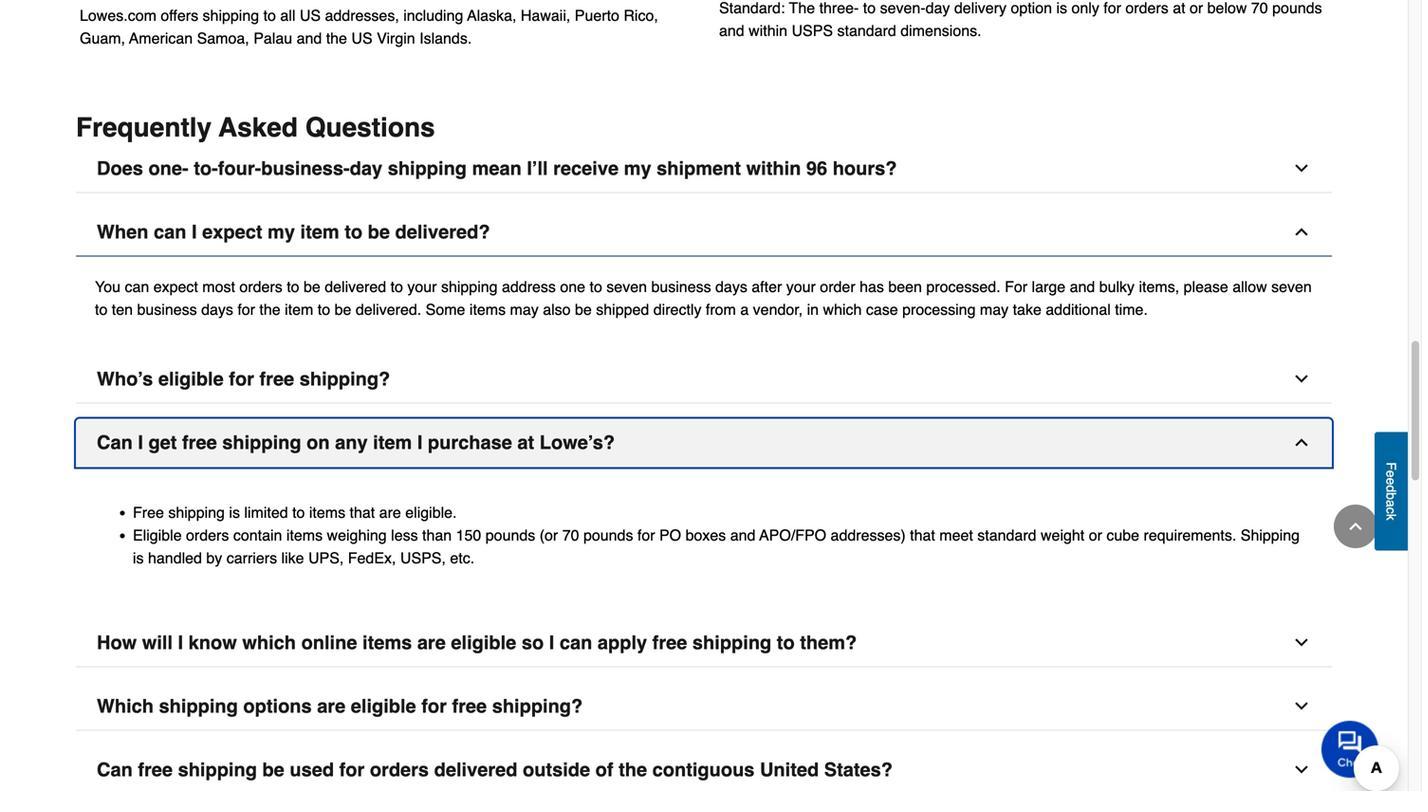 Task type: describe. For each thing, give the bounding box(es) containing it.
items inside you can expect most orders to be delivered to your shipping address one to seven business days after your order has been processed. for large and bulky items, please allow seven to ten business days for the item to be delivered. some items may also be shipped directly from a vendor, in which case processing may take additional time.
[[470, 301, 506, 318]]

0 vertical spatial shipping?
[[300, 368, 390, 390]]

d
[[1384, 485, 1399, 493]]

delivered?
[[395, 221, 490, 243]]

i down to-
[[192, 221, 197, 243]]

addresses)
[[831, 527, 906, 544]]

chevron up image for can i get free shipping on any item i purchase at lowe's?
[[1293, 433, 1312, 452]]

1 horizontal spatial shipping?
[[492, 696, 583, 717]]

frequently
[[76, 112, 212, 143]]

the inside the lowes.com offers shipping to all us addresses, including alaska, hawaii, puerto rico, guam, american samoa, palau and the us virgin islands.
[[326, 29, 347, 47]]

delivery
[[955, 0, 1007, 17]]

cube
[[1107, 527, 1140, 544]]

you
[[95, 278, 121, 296]]

frequently asked questions
[[76, 112, 435, 143]]

shipment
[[657, 157, 741, 179]]

be left "used"
[[262, 759, 285, 781]]

shipping inside button
[[222, 432, 301, 454]]

processing
[[903, 301, 976, 318]]

does one- to-four-business-day shipping mean i'll receive my shipment within 96 hours? button
[[76, 145, 1332, 193]]

chat invite button image
[[1322, 720, 1380, 778]]

scroll to top element
[[1334, 505, 1378, 549]]

1 seven from the left
[[607, 278, 647, 296]]

only
[[1072, 0, 1100, 17]]

weighing
[[327, 527, 387, 544]]

below
[[1208, 0, 1247, 17]]

large
[[1032, 278, 1066, 296]]

shipping inside you can expect most orders to be delivered to your shipping address one to seven business days after your order has been processed. for large and bulky items, please allow seven to ten business days for the item to be delivered. some items may also be shipped directly from a vendor, in which case processing may take additional time.
[[441, 278, 498, 296]]

you can expect most orders to be delivered to your shipping address one to seven business days after your order has been processed. for large and bulky items, please allow seven to ten business days for the item to be delivered. some items may also be shipped directly from a vendor, in which case processing may take additional time.
[[95, 278, 1312, 318]]

asked
[[219, 112, 298, 143]]

0 horizontal spatial my
[[268, 221, 295, 243]]

shipping up the delivered?
[[388, 157, 467, 179]]

which shipping options are eligible for free shipping?
[[97, 696, 583, 717]]

will
[[142, 632, 173, 654]]

time.
[[1115, 301, 1148, 318]]

to inside when can i expect my item to be delivered? button
[[345, 221, 363, 243]]

the inside you can expect most orders to be delivered to your shipping address one to seven business days after your order has been processed. for large and bulky items, please allow seven to ten business days for the item to be delivered. some items may also be shipped directly from a vendor, in which case processing may take additional time.
[[259, 301, 281, 318]]

1 e from the top
[[1384, 470, 1399, 478]]

to-
[[194, 157, 218, 179]]

eligible.
[[405, 504, 457, 521]]

orders inside you can expect most orders to be delivered to your shipping address one to seven business days after your order has been processed. for large and bulky items, please allow seven to ten business days for the item to be delivered. some items may also be shipped directly from a vendor, in which case processing may take additional time.
[[240, 278, 283, 296]]

to inside the lowes.com offers shipping to all us addresses, including alaska, hawaii, puerto rico, guam, american samoa, palau and the us virgin islands.
[[263, 7, 276, 24]]

for inside free shipping is limited to items that are eligible. eligible orders contain items weighing less than 150 pounds (or 70 pounds for po boxes and apo/fpo addresses) that meet standard weight or cube requirements. shipping is handled by carriers like ups, fedex, usps, etc.
[[638, 527, 655, 544]]

b
[[1384, 493, 1399, 500]]

of
[[596, 759, 614, 781]]

etc.
[[450, 549, 475, 567]]

who's eligible for free shipping?
[[97, 368, 390, 390]]

case
[[866, 301, 898, 318]]

chevron up image inside scroll to top element
[[1347, 517, 1366, 536]]

shipped
[[596, 301, 649, 318]]

requirements.
[[1144, 527, 1237, 544]]

usps
[[792, 22, 833, 39]]

0 horizontal spatial pounds
[[486, 527, 536, 544]]

does one- to-four-business-day shipping mean i'll receive my shipment within 96 hours?
[[97, 157, 897, 179]]

to right one
[[590, 278, 602, 296]]

po
[[660, 527, 682, 544]]

or inside standard: the three- to seven-day delivery option is only for orders at or below 70 pounds and within usps standard dimensions.
[[1190, 0, 1204, 17]]

one-
[[148, 157, 189, 179]]

can free shipping be used for orders delivered outside of the contiguous united states?
[[97, 759, 893, 781]]

which shipping options are eligible for free shipping? button
[[76, 683, 1332, 731]]

for inside you can expect most orders to be delivered to your shipping address one to seven business days after your order has been processed. for large and bulky items, please allow seven to ten business days for the item to be delivered. some items may also be shipped directly from a vendor, in which case processing may take additional time.
[[238, 301, 255, 318]]

is inside standard: the three- to seven-day delivery option is only for orders at or below 70 pounds and within usps standard dimensions.
[[1057, 0, 1068, 17]]

1 horizontal spatial eligible
[[351, 696, 416, 717]]

2 seven from the left
[[1272, 278, 1312, 296]]

items up like
[[286, 527, 323, 544]]

standard: the three- to seven-day delivery option is only for orders at or below 70 pounds and within usps standard dimensions.
[[719, 0, 1323, 39]]

can for when
[[154, 221, 186, 243]]

and inside standard: the three- to seven-day delivery option is only for orders at or below 70 pounds and within usps standard dimensions.
[[719, 22, 745, 39]]

like
[[281, 549, 304, 567]]

ups,
[[308, 549, 344, 567]]

1 horizontal spatial that
[[910, 527, 936, 544]]

when can i expect my item to be delivered? button
[[76, 208, 1332, 257]]

i'll
[[527, 157, 548, 179]]

shipping down "options"
[[178, 759, 257, 781]]

how
[[97, 632, 137, 654]]

2 may from the left
[[980, 301, 1009, 318]]

item inside button
[[373, 432, 412, 454]]

standard inside free shipping is limited to items that are eligible. eligible orders contain items weighing less than 150 pounds (or 70 pounds for po boxes and apo/fpo addresses) that meet standard weight or cube requirements. shipping is handled by carriers like ups, fedex, usps, etc.
[[978, 527, 1037, 544]]

any
[[335, 432, 368, 454]]

can for can i get free shipping on any item i purchase at lowe's?
[[97, 432, 133, 454]]

usps,
[[400, 549, 446, 567]]

chevron down image for states?
[[1293, 761, 1312, 780]]

can free shipping be used for orders delivered outside of the contiguous united states? button
[[76, 746, 1332, 791]]

0 horizontal spatial eligible
[[158, 368, 224, 390]]

one
[[560, 278, 586, 296]]

shipping inside free shipping is limited to items that are eligible. eligible orders contain items weighing less than 150 pounds (or 70 pounds for po boxes and apo/fpo addresses) that meet standard weight or cube requirements. shipping is handled by carriers like ups, fedex, usps, etc.
[[168, 504, 225, 521]]

70 inside standard: the three- to seven-day delivery option is only for orders at or below 70 pounds and within usps standard dimensions.
[[1252, 0, 1269, 17]]

be left the delivered?
[[368, 221, 390, 243]]

who's eligible for free shipping? button
[[76, 355, 1332, 404]]

can for can free shipping be used for orders delivered outside of the contiguous united states?
[[97, 759, 133, 781]]

shipping inside the lowes.com offers shipping to all us addresses, including alaska, hawaii, puerto rico, guam, american samoa, palau and the us virgin islands.
[[203, 7, 259, 24]]

f
[[1384, 462, 1399, 470]]

mean
[[472, 157, 522, 179]]

shipping up the which shipping options are eligible for free shipping? button
[[693, 632, 772, 654]]

american
[[129, 29, 193, 47]]

be down "when can i expect my item to be delivered?"
[[304, 278, 321, 296]]

1 your from the left
[[408, 278, 437, 296]]

puerto
[[575, 7, 620, 24]]

addresses,
[[325, 7, 399, 24]]

four-
[[218, 157, 261, 179]]

item inside button
[[300, 221, 339, 243]]

0 horizontal spatial us
[[300, 7, 321, 24]]

can i get free shipping on any item i purchase at lowe's? button
[[76, 419, 1332, 467]]

0 vertical spatial business
[[651, 278, 711, 296]]

to down "when can i expect my item to be delivered?"
[[287, 278, 299, 296]]

processed.
[[927, 278, 1001, 296]]

after
[[752, 278, 782, 296]]

or inside free shipping is limited to items that are eligible. eligible orders contain items weighing less than 150 pounds (or 70 pounds for po boxes and apo/fpo addresses) that meet standard weight or cube requirements. shipping is handled by carriers like ups, fedex, usps, etc.
[[1089, 527, 1103, 544]]

how will i know which online items are eligible so i can apply free shipping to them? button
[[76, 619, 1332, 668]]

items inside how will i know which online items are eligible so i can apply free shipping to them? button
[[363, 632, 412, 654]]

150
[[456, 527, 481, 544]]

70 inside free shipping is limited to items that are eligible. eligible orders contain items weighing less than 150 pounds (or 70 pounds for po boxes and apo/fpo addresses) that meet standard weight or cube requirements. shipping is handled by carriers like ups, fedex, usps, etc.
[[562, 527, 579, 544]]

to inside how will i know which online items are eligible so i can apply free shipping to them? button
[[777, 632, 795, 654]]

most
[[202, 278, 235, 296]]

shipping down know at left
[[159, 696, 238, 717]]

within inside button
[[746, 157, 801, 179]]

also
[[543, 301, 571, 318]]

at inside button
[[518, 432, 535, 454]]

1 vertical spatial eligible
[[451, 632, 517, 654]]

additional
[[1046, 301, 1111, 318]]

rico,
[[624, 7, 658, 24]]

f e e d b a c k
[[1384, 462, 1399, 521]]

f e e d b a c k button
[[1375, 432, 1408, 551]]

states?
[[824, 759, 893, 781]]

i left purchase
[[417, 432, 423, 454]]

lowe's?
[[540, 432, 615, 454]]

order
[[820, 278, 856, 296]]

than
[[422, 527, 452, 544]]

meet
[[940, 527, 974, 544]]

three-
[[820, 0, 859, 17]]

boxes
[[686, 527, 726, 544]]

0 horizontal spatial business
[[137, 301, 197, 318]]

1 vertical spatial days
[[201, 301, 233, 318]]

used
[[290, 759, 334, 781]]

to inside free shipping is limited to items that are eligible. eligible orders contain items weighing less than 150 pounds (or 70 pounds for po boxes and apo/fpo addresses) that meet standard weight or cube requirements. shipping is handled by carriers like ups, fedex, usps, etc.
[[292, 504, 305, 521]]

1 horizontal spatial pounds
[[584, 527, 633, 544]]

ten
[[112, 301, 133, 318]]

expect inside button
[[202, 221, 262, 243]]

items up weighing
[[309, 504, 346, 521]]

1 vertical spatial is
[[229, 504, 240, 521]]

fedex,
[[348, 549, 396, 567]]

receive
[[553, 157, 619, 179]]



Task type: locate. For each thing, give the bounding box(es) containing it.
0 vertical spatial at
[[1173, 0, 1186, 17]]

item down business-
[[300, 221, 339, 243]]

and right boxes
[[730, 527, 756, 544]]

seven right allow
[[1272, 278, 1312, 296]]

questions
[[305, 112, 435, 143]]

orders inside free shipping is limited to items that are eligible. eligible orders contain items weighing less than 150 pounds (or 70 pounds for po boxes and apo/fpo addresses) that meet standard weight or cube requirements. shipping is handled by carriers like ups, fedex, usps, etc.
[[186, 527, 229, 544]]

chevron down image for does one- to-four-business-day shipping mean i'll receive my shipment within 96 hours?
[[1293, 159, 1312, 178]]

day inside button
[[350, 157, 383, 179]]

are right "options"
[[317, 696, 346, 717]]

shipping up some
[[441, 278, 498, 296]]

1 horizontal spatial or
[[1190, 0, 1204, 17]]

0 vertical spatial within
[[749, 22, 788, 39]]

shipping up eligible
[[168, 504, 225, 521]]

the down addresses,
[[326, 29, 347, 47]]

which down order
[[823, 301, 862, 318]]

i right the will
[[178, 632, 183, 654]]

orders
[[1126, 0, 1169, 17], [240, 278, 283, 296], [186, 527, 229, 544], [370, 759, 429, 781]]

expect inside you can expect most orders to be delivered to your shipping address one to seven business days after your order has been processed. for large and bulky items, please allow seven to ten business days for the item to be delivered. some items may also be shipped directly from a vendor, in which case processing may take additional time.
[[153, 278, 198, 296]]

1 vertical spatial can
[[97, 759, 133, 781]]

is left only
[[1057, 0, 1068, 17]]

0 horizontal spatial standard
[[838, 22, 897, 39]]

delivered inside can free shipping be used for orders delivered outside of the contiguous united states? button
[[434, 759, 518, 781]]

1 vertical spatial within
[[746, 157, 801, 179]]

eligible down online
[[351, 696, 416, 717]]

70 right below
[[1252, 0, 1269, 17]]

0 horizontal spatial your
[[408, 278, 437, 296]]

is left limited on the left of the page
[[229, 504, 240, 521]]

your up some
[[408, 278, 437, 296]]

day for seven-
[[926, 0, 950, 17]]

day down questions
[[350, 157, 383, 179]]

1 vertical spatial expect
[[153, 278, 198, 296]]

2 chevron down image from the top
[[1293, 697, 1312, 716]]

1 horizontal spatial delivered
[[434, 759, 518, 781]]

chevron up image
[[1293, 222, 1312, 241], [1293, 433, 1312, 452], [1347, 517, 1366, 536]]

to down business-
[[345, 221, 363, 243]]

to left ten
[[95, 301, 108, 318]]

1 vertical spatial 70
[[562, 527, 579, 544]]

within inside standard: the three- to seven-day delivery option is only for orders at or below 70 pounds and within usps standard dimensions.
[[749, 22, 788, 39]]

eligible right who's at the top left of page
[[158, 368, 224, 390]]

e
[[1384, 470, 1399, 478], [1384, 478, 1399, 485]]

0 horizontal spatial delivered
[[325, 278, 386, 296]]

0 horizontal spatial or
[[1089, 527, 1103, 544]]

0 horizontal spatial seven
[[607, 278, 647, 296]]

0 vertical spatial eligible
[[158, 368, 224, 390]]

within down standard:
[[749, 22, 788, 39]]

1 horizontal spatial my
[[624, 157, 652, 179]]

0 vertical spatial delivered
[[325, 278, 386, 296]]

islands.
[[420, 29, 472, 47]]

a inside button
[[1384, 500, 1399, 507]]

1 horizontal spatial may
[[980, 301, 1009, 318]]

2 e from the top
[[1384, 478, 1399, 485]]

to up delivered.
[[391, 278, 403, 296]]

on
[[307, 432, 330, 454]]

1 horizontal spatial can
[[154, 221, 186, 243]]

0 vertical spatial chevron down image
[[1293, 370, 1312, 389]]

can
[[97, 432, 133, 454], [97, 759, 133, 781]]

0 vertical spatial the
[[326, 29, 347, 47]]

0 horizontal spatial is
[[133, 549, 144, 567]]

lowes.com offers shipping to all us addresses, including alaska, hawaii, puerto rico, guam, american samoa, palau and the us virgin islands.
[[80, 7, 658, 47]]

chevron up image inside when can i expect my item to be delivered? button
[[1293, 222, 1312, 241]]

1 horizontal spatial the
[[326, 29, 347, 47]]

1 horizontal spatial at
[[1173, 0, 1186, 17]]

1 vertical spatial at
[[518, 432, 535, 454]]

1 horizontal spatial expect
[[202, 221, 262, 243]]

palau
[[254, 29, 292, 47]]

2 vertical spatial are
[[317, 696, 346, 717]]

expect left most
[[153, 278, 198, 296]]

or left cube at the right bottom of page
[[1089, 527, 1103, 544]]

seven-
[[880, 0, 926, 17]]

items
[[470, 301, 506, 318], [309, 504, 346, 521], [286, 527, 323, 544], [363, 632, 412, 654]]

at
[[1173, 0, 1186, 17], [518, 432, 535, 454]]

chevron down image for free
[[1293, 633, 1312, 652]]

1 horizontal spatial are
[[379, 504, 401, 521]]

1 horizontal spatial your
[[787, 278, 816, 296]]

how will i know which online items are eligible so i can apply free shipping to them?
[[97, 632, 857, 654]]

0 horizontal spatial may
[[510, 301, 539, 318]]

2 horizontal spatial is
[[1057, 0, 1068, 17]]

may down for
[[980, 301, 1009, 318]]

pounds right below
[[1273, 0, 1323, 17]]

them?
[[800, 632, 857, 654]]

orders down which shipping options are eligible for free shipping?
[[370, 759, 429, 781]]

be left delivered.
[[335, 301, 352, 318]]

chevron down image inside who's eligible for free shipping? button
[[1293, 370, 1312, 389]]

1 vertical spatial item
[[285, 301, 314, 318]]

within left 96
[[746, 157, 801, 179]]

2 vertical spatial the
[[619, 759, 647, 781]]

for
[[1104, 0, 1122, 17], [238, 301, 255, 318], [229, 368, 254, 390], [638, 527, 655, 544], [422, 696, 447, 717], [339, 759, 365, 781]]

samoa,
[[197, 29, 249, 47]]

2 horizontal spatial eligible
[[451, 632, 517, 654]]

orders up by
[[186, 527, 229, 544]]

seven up the shipped
[[607, 278, 647, 296]]

0 vertical spatial 70
[[1252, 0, 1269, 17]]

0 vertical spatial days
[[716, 278, 748, 296]]

handled
[[148, 549, 202, 567]]

0 vertical spatial are
[[379, 504, 401, 521]]

be
[[368, 221, 390, 243], [304, 278, 321, 296], [335, 301, 352, 318], [575, 301, 592, 318], [262, 759, 285, 781]]

seven
[[607, 278, 647, 296], [1272, 278, 1312, 296]]

(or
[[540, 527, 558, 544]]

1 may from the left
[[510, 301, 539, 318]]

and up additional at top
[[1070, 278, 1095, 296]]

0 horizontal spatial at
[[518, 432, 535, 454]]

pounds inside standard: the three- to seven-day delivery option is only for orders at or below 70 pounds and within usps standard dimensions.
[[1273, 0, 1323, 17]]

that left meet
[[910, 527, 936, 544]]

3 chevron down image from the top
[[1293, 761, 1312, 780]]

2 horizontal spatial the
[[619, 759, 647, 781]]

by
[[206, 549, 222, 567]]

0 vertical spatial is
[[1057, 0, 1068, 17]]

online
[[301, 632, 357, 654]]

united
[[760, 759, 819, 781]]

1 vertical spatial chevron up image
[[1293, 433, 1312, 452]]

is
[[1057, 0, 1068, 17], [229, 504, 240, 521], [133, 549, 144, 567]]

is down eligible
[[133, 549, 144, 567]]

shipping left on
[[222, 432, 301, 454]]

0 vertical spatial standard
[[838, 22, 897, 39]]

70 right (or
[[562, 527, 579, 544]]

outside
[[523, 759, 590, 781]]

and right palau
[[297, 29, 322, 47]]

delivered inside you can expect most orders to be delivered to your shipping address one to seven business days after your order has been processed. for large and bulky items, please allow seven to ten business days for the item to be delivered. some items may also be shipped directly from a vendor, in which case processing may take additional time.
[[325, 278, 386, 296]]

0 horizontal spatial day
[[350, 157, 383, 179]]

which
[[97, 696, 154, 717]]

the right the of
[[619, 759, 647, 781]]

business-
[[261, 157, 350, 179]]

eligible left so
[[451, 632, 517, 654]]

please
[[1184, 278, 1229, 296]]

0 vertical spatial expect
[[202, 221, 262, 243]]

1 horizontal spatial which
[[823, 301, 862, 318]]

know
[[189, 632, 237, 654]]

1 vertical spatial delivered
[[434, 759, 518, 781]]

free
[[260, 368, 294, 390], [182, 432, 217, 454], [653, 632, 687, 654], [452, 696, 487, 717], [138, 759, 173, 781]]

and inside you can expect most orders to be delivered to your shipping address one to seven business days after your order has been processed. for large and bulky items, please allow seven to ten business days for the item to be delivered. some items may also be shipped directly from a vendor, in which case processing may take additional time.
[[1070, 278, 1095, 296]]

delivered.
[[356, 301, 422, 318]]

a up k on the bottom right of page
[[1384, 500, 1399, 507]]

0 vertical spatial item
[[300, 221, 339, 243]]

delivered for be
[[325, 278, 386, 296]]

contiguous
[[653, 759, 755, 781]]

1 vertical spatial business
[[137, 301, 197, 318]]

can inside button
[[97, 432, 133, 454]]

1 vertical spatial which
[[242, 632, 296, 654]]

to left the "them?" at the right bottom of the page
[[777, 632, 795, 654]]

chevron down image
[[1293, 370, 1312, 389], [1293, 633, 1312, 652], [1293, 761, 1312, 780]]

are inside free shipping is limited to items that are eligible. eligible orders contain items weighing less than 150 pounds (or 70 pounds for po boxes and apo/fpo addresses) that meet standard weight or cube requirements. shipping is handled by carriers like ups, fedex, usps, etc.
[[379, 504, 401, 521]]

1 horizontal spatial days
[[716, 278, 748, 296]]

apo/fpo
[[760, 527, 827, 544]]

2 horizontal spatial can
[[560, 632, 593, 654]]

eligible
[[133, 527, 182, 544]]

a right from
[[741, 301, 749, 318]]

get
[[148, 432, 177, 454]]

which inside you can expect most orders to be delivered to your shipping address one to seven business days after your order has been processed. for large and bulky items, please allow seven to ten business days for the item to be delivered. some items may also be shipped directly from a vendor, in which case processing may take additional time.
[[823, 301, 862, 318]]

purchase
[[428, 432, 512, 454]]

orders right most
[[240, 278, 283, 296]]

0 horizontal spatial that
[[350, 504, 375, 521]]

chevron down image inside how will i know which online items are eligible so i can apply free shipping to them? button
[[1293, 633, 1312, 652]]

item inside you can expect most orders to be delivered to your shipping address one to seven business days after your order has been processed. for large and bulky items, please allow seven to ten business days for the item to be delivered. some items may also be shipped directly from a vendor, in which case processing may take additional time.
[[285, 301, 314, 318]]

1 vertical spatial a
[[1384, 500, 1399, 507]]

1 can from the top
[[97, 432, 133, 454]]

2 can from the top
[[97, 759, 133, 781]]

2 vertical spatial eligible
[[351, 696, 416, 717]]

that
[[350, 504, 375, 521], [910, 527, 936, 544]]

can right when
[[154, 221, 186, 243]]

chevron down image for which shipping options are eligible for free shipping?
[[1293, 697, 1312, 716]]

standard inside standard: the three- to seven-day delivery option is only for orders at or below 70 pounds and within usps standard dimensions.
[[838, 22, 897, 39]]

1 vertical spatial chevron down image
[[1293, 633, 1312, 652]]

1 chevron down image from the top
[[1293, 370, 1312, 389]]

chevron down image inside the which shipping options are eligible for free shipping? button
[[1293, 697, 1312, 716]]

i right so
[[549, 632, 555, 654]]

some
[[426, 301, 465, 318]]

are for eligible
[[417, 632, 446, 654]]

all
[[280, 7, 296, 24]]

standard:
[[719, 0, 785, 17]]

so
[[522, 632, 544, 654]]

item down "when can i expect my item to be delivered?"
[[285, 301, 314, 318]]

expect
[[202, 221, 262, 243], [153, 278, 198, 296]]

shipping up samoa,
[[203, 7, 259, 24]]

my down business-
[[268, 221, 295, 243]]

1 horizontal spatial standard
[[978, 527, 1037, 544]]

days up from
[[716, 278, 748, 296]]

0 vertical spatial can
[[97, 432, 133, 454]]

2 horizontal spatial are
[[417, 632, 446, 654]]

k
[[1384, 514, 1399, 521]]

or left below
[[1190, 0, 1204, 17]]

1 horizontal spatial business
[[651, 278, 711, 296]]

options
[[243, 696, 312, 717]]

option
[[1011, 0, 1053, 17]]

at inside standard: the three- to seven-day delivery option is only for orders at or below 70 pounds and within usps standard dimensions.
[[1173, 0, 1186, 17]]

my right receive
[[624, 157, 652, 179]]

to inside standard: the three- to seven-day delivery option is only for orders at or below 70 pounds and within usps standard dimensions.
[[863, 0, 876, 17]]

can right so
[[560, 632, 593, 654]]

chevron down image
[[1293, 159, 1312, 178], [1293, 697, 1312, 716]]

0 vertical spatial chevron down image
[[1293, 159, 1312, 178]]

in
[[807, 301, 819, 318]]

can down the which
[[97, 759, 133, 781]]

shipping? down so
[[492, 696, 583, 717]]

chevron up image for when can i expect my item to be delivered?
[[1293, 222, 1312, 241]]

within
[[749, 22, 788, 39], [746, 157, 801, 179]]

a
[[741, 301, 749, 318], [1384, 500, 1399, 507]]

which
[[823, 301, 862, 318], [242, 632, 296, 654]]

which right know at left
[[242, 632, 296, 654]]

0 horizontal spatial which
[[242, 632, 296, 654]]

1 horizontal spatial is
[[229, 504, 240, 521]]

can inside button
[[97, 759, 133, 781]]

pounds right (or
[[584, 527, 633, 544]]

can left get
[[97, 432, 133, 454]]

1 vertical spatial that
[[910, 527, 936, 544]]

the
[[326, 29, 347, 47], [259, 301, 281, 318], [619, 759, 647, 781]]

standard
[[838, 22, 897, 39], [978, 527, 1037, 544]]

items right some
[[470, 301, 506, 318]]

and inside the lowes.com offers shipping to all us addresses, including alaska, hawaii, puerto rico, guam, american samoa, palau and the us virgin islands.
[[297, 29, 322, 47]]

2 your from the left
[[787, 278, 816, 296]]

0 vertical spatial which
[[823, 301, 862, 318]]

shipping? up the any
[[300, 368, 390, 390]]

for inside standard: the three- to seven-day delivery option is only for orders at or below 70 pounds and within usps standard dimensions.
[[1104, 0, 1122, 17]]

0 vertical spatial day
[[926, 0, 950, 17]]

the inside button
[[619, 759, 647, 781]]

your up in
[[787, 278, 816, 296]]

0 vertical spatial my
[[624, 157, 652, 179]]

1 vertical spatial standard
[[978, 527, 1037, 544]]

are for eligible.
[[379, 504, 401, 521]]

1 chevron down image from the top
[[1293, 159, 1312, 178]]

2 vertical spatial chevron up image
[[1347, 517, 1366, 536]]

standard right meet
[[978, 527, 1037, 544]]

day up dimensions.
[[926, 0, 950, 17]]

be down one
[[575, 301, 592, 318]]

1 vertical spatial the
[[259, 301, 281, 318]]

us right "all"
[[300, 7, 321, 24]]

the
[[789, 0, 815, 17]]

1 vertical spatial are
[[417, 632, 446, 654]]

c
[[1384, 507, 1399, 514]]

has
[[860, 278, 884, 296]]

free
[[133, 504, 164, 521]]

can
[[154, 221, 186, 243], [125, 278, 149, 296], [560, 632, 593, 654]]

when can i expect my item to be delivered?
[[97, 221, 490, 243]]

less
[[391, 527, 418, 544]]

free shipping is limited to items that are eligible. eligible orders contain items weighing less than 150 pounds (or 70 pounds for po boxes and apo/fpo addresses) that meet standard weight or cube requirements. shipping is handled by carriers like ups, fedex, usps, etc.
[[133, 504, 1300, 567]]

0 vertical spatial or
[[1190, 0, 1204, 17]]

0 horizontal spatial shipping?
[[300, 368, 390, 390]]

are up less
[[379, 504, 401, 521]]

2 vertical spatial chevron down image
[[1293, 761, 1312, 780]]

can i get free shipping on any item i purchase at lowe's?
[[97, 432, 615, 454]]

2 vertical spatial is
[[133, 549, 144, 567]]

1 vertical spatial shipping?
[[492, 696, 583, 717]]

address
[[502, 278, 556, 296]]

and inside free shipping is limited to items that are eligible. eligible orders contain items weighing less than 150 pounds (or 70 pounds for po boxes and apo/fpo addresses) that meet standard weight or cube requirements. shipping is handled by carriers like ups, fedex, usps, etc.
[[730, 527, 756, 544]]

alaska,
[[467, 7, 517, 24]]

item right the any
[[373, 432, 412, 454]]

contain
[[233, 527, 282, 544]]

1 horizontal spatial us
[[352, 29, 373, 47]]

2 vertical spatial item
[[373, 432, 412, 454]]

1 vertical spatial us
[[352, 29, 373, 47]]

0 horizontal spatial 70
[[562, 527, 579, 544]]

delivered up delivered.
[[325, 278, 386, 296]]

0 horizontal spatial a
[[741, 301, 749, 318]]

items right online
[[363, 632, 412, 654]]

free inside button
[[182, 432, 217, 454]]

can for you
[[125, 278, 149, 296]]

are
[[379, 504, 401, 521], [417, 632, 446, 654], [317, 696, 346, 717]]

business right ten
[[137, 301, 197, 318]]

1 vertical spatial can
[[125, 278, 149, 296]]

0 horizontal spatial expect
[[153, 278, 198, 296]]

can up ten
[[125, 278, 149, 296]]

chevron up image inside can i get free shipping on any item i purchase at lowe's? button
[[1293, 433, 1312, 452]]

to right limited on the left of the page
[[292, 504, 305, 521]]

e up the b
[[1384, 478, 1399, 485]]

0 vertical spatial can
[[154, 221, 186, 243]]

0 horizontal spatial are
[[317, 696, 346, 717]]

0 vertical spatial a
[[741, 301, 749, 318]]

virgin
[[377, 29, 415, 47]]

dimensions.
[[901, 22, 982, 39]]

and down standard:
[[719, 22, 745, 39]]

your
[[408, 278, 437, 296], [787, 278, 816, 296]]

which inside button
[[242, 632, 296, 654]]

orders inside can free shipping be used for orders delivered outside of the contiguous united states? button
[[370, 759, 429, 781]]

a inside you can expect most orders to be delivered to your shipping address one to seven business days after your order has been processed. for large and bulky items, please allow seven to ten business days for the item to be delivered. some items may also be shipped directly from a vendor, in which case processing may take additional time.
[[741, 301, 749, 318]]

e up the d
[[1384, 470, 1399, 478]]

day for business-
[[350, 157, 383, 179]]

1 horizontal spatial a
[[1384, 500, 1399, 507]]

us down addresses,
[[352, 29, 373, 47]]

chevron down image inside does one- to-four-business-day shipping mean i'll receive my shipment within 96 hours? button
[[1293, 159, 1312, 178]]

may
[[510, 301, 539, 318], [980, 301, 1009, 318]]

chevron down image inside can free shipping be used for orders delivered outside of the contiguous united states? button
[[1293, 761, 1312, 780]]

i left get
[[138, 432, 143, 454]]

orders right only
[[1126, 0, 1169, 17]]

when
[[97, 221, 148, 243]]

1 horizontal spatial seven
[[1272, 278, 1312, 296]]

are down usps,
[[417, 632, 446, 654]]

expect up most
[[202, 221, 262, 243]]

shipping?
[[300, 368, 390, 390], [492, 696, 583, 717]]

delivered left outside
[[434, 759, 518, 781]]

to left delivered.
[[318, 301, 330, 318]]

from
[[706, 301, 736, 318]]

items,
[[1139, 278, 1180, 296]]

to left "all"
[[263, 7, 276, 24]]

business up directly
[[651, 278, 711, 296]]

1 vertical spatial my
[[268, 221, 295, 243]]

delivered for orders
[[434, 759, 518, 781]]

weight
[[1041, 527, 1085, 544]]

day inside standard: the three- to seven-day delivery option is only for orders at or below 70 pounds and within usps standard dimensions.
[[926, 0, 950, 17]]

can inside you can expect most orders to be delivered to your shipping address one to seven business days after your order has been processed. for large and bulky items, please allow seven to ten business days for the item to be delivered. some items may also be shipped directly from a vendor, in which case processing may take additional time.
[[125, 278, 149, 296]]

the up who's eligible for free shipping?
[[259, 301, 281, 318]]

directly
[[654, 301, 702, 318]]

at left the lowe's?
[[518, 432, 535, 454]]

to right three-
[[863, 0, 876, 17]]

1 horizontal spatial 70
[[1252, 0, 1269, 17]]

that up weighing
[[350, 504, 375, 521]]

0 vertical spatial that
[[350, 504, 375, 521]]

orders inside standard: the three- to seven-day delivery option is only for orders at or below 70 pounds and within usps standard dimensions.
[[1126, 0, 1169, 17]]

may down address
[[510, 301, 539, 318]]

business
[[651, 278, 711, 296], [137, 301, 197, 318]]

to
[[863, 0, 876, 17], [263, 7, 276, 24], [345, 221, 363, 243], [287, 278, 299, 296], [391, 278, 403, 296], [590, 278, 602, 296], [95, 301, 108, 318], [318, 301, 330, 318], [292, 504, 305, 521], [777, 632, 795, 654]]

2 chevron down image from the top
[[1293, 633, 1312, 652]]

days down most
[[201, 301, 233, 318]]



Task type: vqa. For each thing, say whether or not it's contained in the screenshot.
Us to the left
yes



